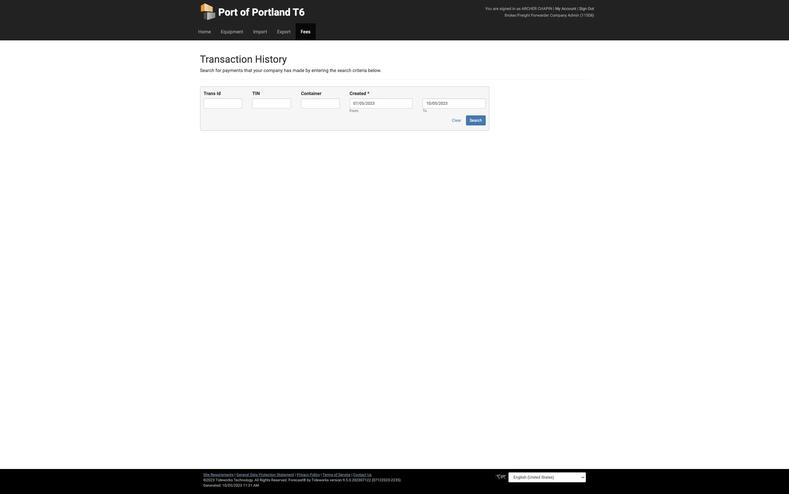 Task type: describe. For each thing, give the bounding box(es) containing it.
home
[[198, 29, 211, 34]]

portland
[[252, 6, 291, 18]]

to
[[423, 109, 427, 113]]

you
[[485, 6, 492, 11]]

by inside site requirements | general data protection statement | privacy policy | terms of service | contact us ©2023 tideworks technology. all rights reserved. forecast® by tideworks version 9.5.0.202307122 (07122023-2235) generated: 10/05/2023 11:31 am
[[307, 479, 311, 483]]

forecast®
[[289, 479, 306, 483]]

terms of service link
[[323, 473, 351, 478]]

contact us link
[[353, 473, 372, 478]]

Container text field
[[301, 99, 340, 109]]

2235)
[[391, 479, 401, 483]]

has
[[284, 68, 291, 73]]

payments
[[223, 68, 243, 73]]

9.5.0.202307122
[[343, 479, 371, 483]]

transaction
[[200, 53, 253, 65]]

the
[[330, 68, 336, 73]]

as
[[516, 6, 521, 11]]

from
[[350, 109, 358, 113]]

search button
[[466, 116, 486, 126]]

data
[[250, 473, 258, 478]]

account
[[562, 6, 576, 11]]

0 horizontal spatial of
[[240, 6, 249, 18]]

are
[[493, 6, 499, 11]]

entering
[[312, 68, 329, 73]]

id
[[217, 91, 221, 96]]

general
[[236, 473, 249, 478]]

in
[[512, 6, 516, 11]]

transaction history search for payments that your company has made by entering the search criteria below.
[[200, 53, 382, 73]]

tideworks
[[312, 479, 329, 483]]

search inside button
[[470, 118, 482, 123]]

you are signed in as archer chapin | my account | sign out broker/freight forwarder company admin (11508)
[[485, 6, 594, 18]]

TIN text field
[[252, 99, 291, 109]]

clear
[[452, 118, 461, 123]]

privacy policy link
[[297, 473, 320, 478]]

port
[[218, 6, 238, 18]]

for
[[215, 68, 221, 73]]

(11508)
[[580, 13, 594, 18]]

am
[[253, 484, 259, 488]]

company
[[264, 68, 283, 73]]

forwarder
[[531, 13, 549, 18]]

by inside 'transaction history search for payments that your company has made by entering the search criteria below.'
[[306, 68, 310, 73]]

MM/dd/yyyy text field
[[423, 99, 486, 109]]

site
[[203, 473, 210, 478]]

site requirements link
[[203, 473, 234, 478]]

home button
[[193, 23, 216, 40]]

equipment
[[221, 29, 243, 34]]

| left sign
[[577, 6, 578, 11]]

out
[[588, 6, 594, 11]]



Task type: locate. For each thing, give the bounding box(es) containing it.
| left my
[[553, 6, 554, 11]]

policy
[[310, 473, 320, 478]]

site requirements | general data protection statement | privacy policy | terms of service | contact us ©2023 tideworks technology. all rights reserved. forecast® by tideworks version 9.5.0.202307122 (07122023-2235) generated: 10/05/2023 11:31 am
[[203, 473, 401, 488]]

created *
[[350, 91, 369, 96]]

0 vertical spatial search
[[200, 68, 214, 73]]

search left the for
[[200, 68, 214, 73]]

archer
[[522, 6, 537, 11]]

Created * text field
[[350, 99, 413, 109]]

that
[[244, 68, 252, 73]]

port of portland t6 link
[[200, 0, 305, 23]]

|
[[553, 6, 554, 11], [577, 6, 578, 11], [235, 473, 235, 478], [295, 473, 296, 478], [321, 473, 322, 478], [351, 473, 352, 478]]

terms
[[323, 473, 333, 478]]

of right port
[[240, 6, 249, 18]]

by right made at the top
[[306, 68, 310, 73]]

search inside 'transaction history search for payments that your company has made by entering the search criteria below.'
[[200, 68, 214, 73]]

equipment button
[[216, 23, 248, 40]]

your
[[253, 68, 262, 73]]

1 horizontal spatial search
[[470, 118, 482, 123]]

1 vertical spatial of
[[334, 473, 337, 478]]

criteria
[[353, 68, 367, 73]]

search
[[337, 68, 351, 73]]

rights
[[260, 479, 270, 483]]

import
[[253, 29, 267, 34]]

company
[[550, 13, 567, 18]]

trans
[[204, 91, 216, 96]]

service
[[338, 473, 351, 478]]

| up "forecast®"
[[295, 473, 296, 478]]

privacy
[[297, 473, 309, 478]]

search
[[200, 68, 214, 73], [470, 118, 482, 123]]

import button
[[248, 23, 272, 40]]

1 horizontal spatial of
[[334, 473, 337, 478]]

tin
[[252, 91, 260, 96]]

export button
[[272, 23, 296, 40]]

made
[[293, 68, 304, 73]]

0 vertical spatial of
[[240, 6, 249, 18]]

| left general
[[235, 473, 235, 478]]

us
[[367, 473, 372, 478]]

| up 9.5.0.202307122
[[351, 473, 352, 478]]

sign out link
[[579, 6, 594, 11]]

©2023 tideworks
[[203, 479, 233, 483]]

11:31
[[243, 484, 252, 488]]

all
[[255, 479, 259, 483]]

history
[[255, 53, 287, 65]]

10/05/2023
[[222, 484, 242, 488]]

search right clear
[[470, 118, 482, 123]]

Trans Id text field
[[204, 99, 242, 109]]

clear button
[[448, 116, 465, 126]]

signed
[[500, 6, 511, 11]]

*
[[367, 91, 369, 96]]

fees button
[[296, 23, 316, 40]]

export
[[277, 29, 291, 34]]

my account link
[[555, 6, 576, 11]]

protection
[[259, 473, 276, 478]]

requirements
[[211, 473, 234, 478]]

reserved.
[[271, 479, 288, 483]]

generated:
[[203, 484, 221, 488]]

contact
[[353, 473, 366, 478]]

created
[[350, 91, 366, 96]]

by down privacy policy link
[[307, 479, 311, 483]]

0 horizontal spatial search
[[200, 68, 214, 73]]

port of portland t6
[[218, 6, 305, 18]]

technology.
[[234, 479, 254, 483]]

(07122023-
[[372, 479, 391, 483]]

general data protection statement link
[[236, 473, 294, 478]]

admin
[[568, 13, 579, 18]]

of up version
[[334, 473, 337, 478]]

t6
[[293, 6, 305, 18]]

below.
[[368, 68, 382, 73]]

of inside site requirements | general data protection statement | privacy policy | terms of service | contact us ©2023 tideworks technology. all rights reserved. forecast® by tideworks version 9.5.0.202307122 (07122023-2235) generated: 10/05/2023 11:31 am
[[334, 473, 337, 478]]

1 vertical spatial by
[[307, 479, 311, 483]]

statement
[[277, 473, 294, 478]]

1 vertical spatial search
[[470, 118, 482, 123]]

sign
[[579, 6, 587, 11]]

version
[[330, 479, 342, 483]]

container
[[301, 91, 322, 96]]

of
[[240, 6, 249, 18], [334, 473, 337, 478]]

| up tideworks
[[321, 473, 322, 478]]

broker/freight
[[505, 13, 530, 18]]

chapin
[[538, 6, 552, 11]]

by
[[306, 68, 310, 73], [307, 479, 311, 483]]

fees
[[301, 29, 311, 34]]

my
[[555, 6, 561, 11]]

0 vertical spatial by
[[306, 68, 310, 73]]

trans id
[[204, 91, 221, 96]]



Task type: vqa. For each thing, say whether or not it's contained in the screenshot.
11:31
yes



